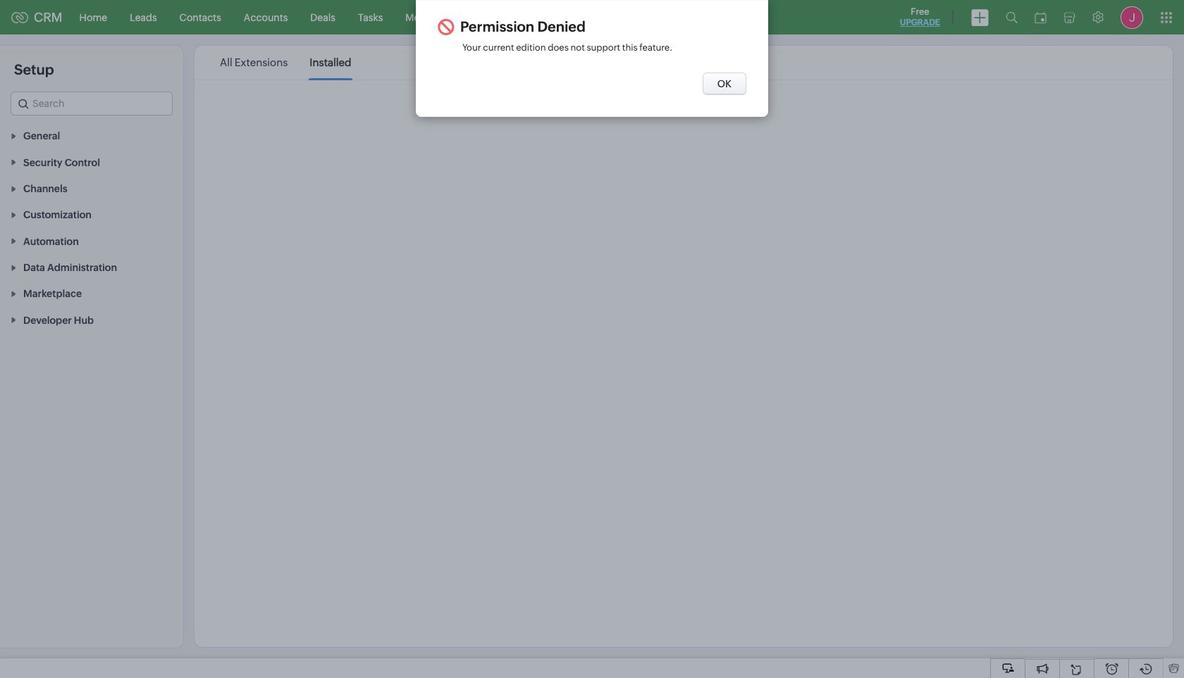 Task type: locate. For each thing, give the bounding box(es) containing it.
search element
[[998, 0, 1026, 35]]

calendar image
[[1035, 12, 1047, 23]]

profile image
[[1121, 6, 1143, 29]]



Task type: vqa. For each thing, say whether or not it's contained in the screenshot.
Other Modules Field
no



Task type: describe. For each thing, give the bounding box(es) containing it.
logo image
[[11, 12, 28, 23]]

create menu image
[[971, 9, 989, 26]]

profile element
[[1112, 0, 1152, 34]]

search image
[[1006, 11, 1018, 23]]

create menu element
[[963, 0, 998, 34]]



